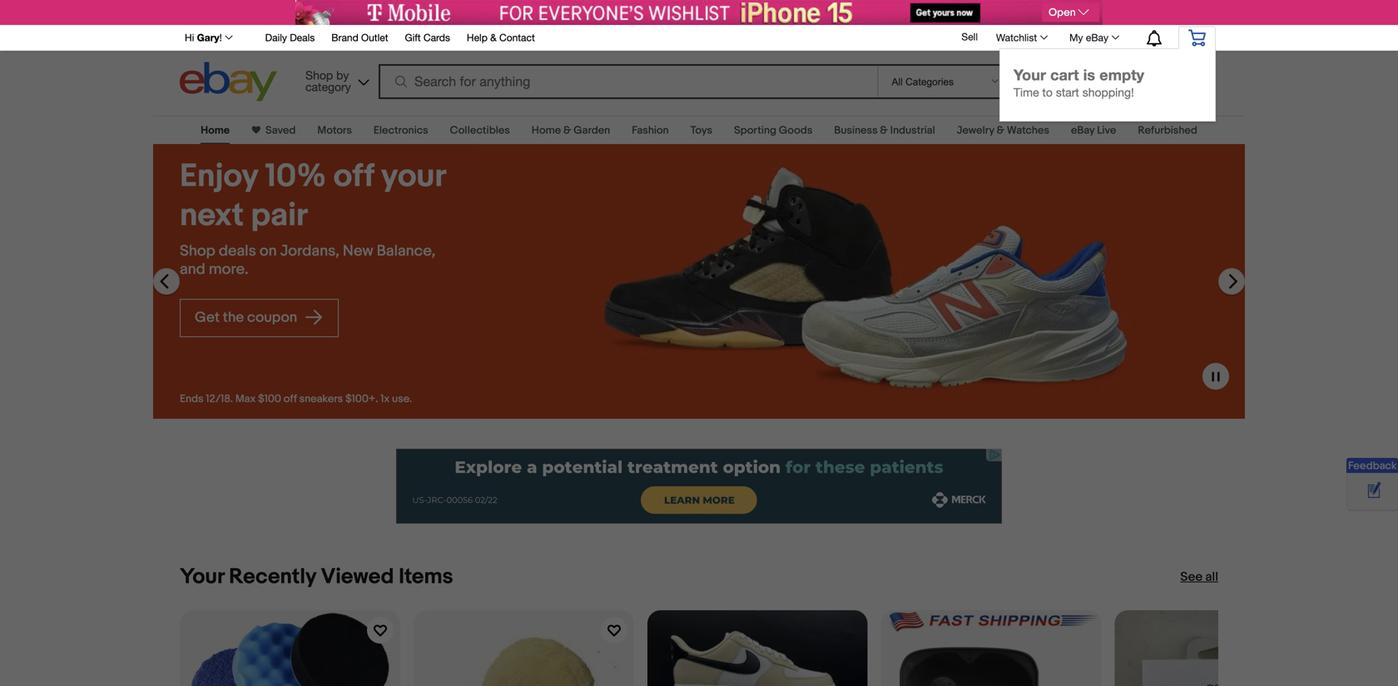 Task type: describe. For each thing, give the bounding box(es) containing it.
my
[[1070, 32, 1084, 43]]

enjoy 10% off your next pair link
[[180, 157, 456, 235]]

watches
[[1007, 124, 1050, 137]]

daily deals link
[[265, 29, 315, 47]]

jewelry
[[957, 124, 995, 137]]

ebay inside account navigation
[[1087, 32, 1109, 43]]

sell link
[[955, 31, 986, 43]]

$100
[[258, 393, 281, 406]]

brand outlet link
[[332, 29, 388, 47]]

$100+.
[[346, 393, 378, 406]]

the
[[223, 309, 244, 326]]

use.
[[392, 393, 412, 406]]

my ebay link
[[1061, 27, 1127, 47]]

& for home
[[564, 124, 572, 137]]

deals
[[290, 32, 315, 43]]

home & garden
[[532, 124, 611, 137]]

ebay live link
[[1072, 124, 1117, 137]]

enjoy 10% off your next pair shop deals on jordans, new balance, and more.
[[180, 157, 445, 279]]

sporting
[[734, 124, 777, 137]]

coupon
[[247, 309, 297, 326]]

gift cards link
[[405, 29, 450, 47]]

start
[[1057, 85, 1080, 99]]

watchlist link
[[988, 27, 1056, 47]]

electronics
[[374, 124, 429, 137]]

0 horizontal spatial off
[[284, 393, 297, 406]]

watchlist
[[997, 32, 1038, 43]]

jewelry & watches
[[957, 124, 1050, 137]]

goods
[[779, 124, 813, 137]]

your cart is empty time to start shopping!
[[1014, 66, 1145, 99]]

1 vertical spatial ebay
[[1072, 124, 1095, 137]]

empty
[[1100, 66, 1145, 83]]

your for your recently viewed items
[[180, 564, 224, 590]]

hi gary !
[[185, 32, 222, 43]]

hi
[[185, 32, 194, 43]]

industrial
[[891, 124, 936, 137]]

fashion
[[632, 124, 669, 137]]

time
[[1014, 85, 1040, 99]]

open button
[[1043, 3, 1100, 22]]

0 vertical spatial advertisement region
[[296, 0, 1103, 25]]

ends 12/18. max $100 off sneakers $100+. 1x use.
[[180, 393, 412, 406]]

motors
[[318, 124, 352, 137]]

ends
[[180, 393, 204, 406]]

help
[[467, 32, 488, 43]]

help & contact link
[[467, 29, 535, 47]]

business & industrial
[[835, 124, 936, 137]]

new
[[343, 242, 374, 260]]

10%
[[265, 157, 327, 196]]

balance,
[[377, 242, 436, 260]]

ebay live
[[1072, 124, 1117, 137]]

!
[[219, 32, 222, 43]]

pair
[[251, 196, 308, 235]]

garden
[[574, 124, 611, 137]]

all
[[1206, 570, 1219, 585]]

my ebay
[[1070, 32, 1109, 43]]

& for business
[[881, 124, 888, 137]]

gift cards
[[405, 32, 450, 43]]

sporting goods link
[[734, 124, 813, 137]]

enjoy
[[180, 157, 258, 196]]

to
[[1043, 85, 1053, 99]]

gary
[[197, 32, 219, 43]]

off inside enjoy 10% off your next pair shop deals on jordans, new balance, and more.
[[334, 157, 374, 196]]

account navigation
[[0, 25, 1399, 686]]

fashion link
[[632, 124, 669, 137]]

home & garden link
[[532, 124, 611, 137]]

business
[[835, 124, 878, 137]]

viewed
[[321, 564, 394, 590]]

outlet
[[361, 32, 388, 43]]

more.
[[209, 260, 249, 279]]



Task type: vqa. For each thing, say whether or not it's contained in the screenshot.
2nd Home from left
yes



Task type: locate. For each thing, give the bounding box(es) containing it.
home for home
[[201, 124, 230, 137]]

home up enjoy
[[201, 124, 230, 137]]

live
[[1098, 124, 1117, 137]]

max
[[236, 393, 256, 406]]

0 horizontal spatial home
[[201, 124, 230, 137]]

1 vertical spatial off
[[284, 393, 297, 406]]

get
[[195, 309, 220, 326]]

is
[[1084, 66, 1096, 83]]

your left recently
[[180, 564, 224, 590]]

business & industrial link
[[835, 124, 936, 137]]

toys link
[[691, 124, 713, 137]]

and
[[180, 260, 206, 279]]

off down motors
[[334, 157, 374, 196]]

jewelry & watches link
[[957, 124, 1050, 137]]

next
[[180, 196, 244, 235]]

1 vertical spatial your
[[180, 564, 224, 590]]

refurbished link
[[1139, 124, 1198, 137]]

off right $100
[[284, 393, 297, 406]]

1 vertical spatial advertisement region
[[396, 449, 1003, 524]]

refurbished
[[1139, 124, 1198, 137]]

1 horizontal spatial home
[[532, 124, 561, 137]]

shopping!
[[1083, 85, 1135, 99]]

get the coupon
[[195, 309, 301, 326]]

gift
[[405, 32, 421, 43]]

recently
[[229, 564, 316, 590]]

deals
[[219, 242, 256, 260]]

see all
[[1181, 570, 1219, 585]]

feedback
[[1349, 460, 1398, 473]]

ebay left 'live'
[[1072, 124, 1095, 137]]

off
[[334, 157, 374, 196], [284, 393, 297, 406]]

jordans,
[[280, 242, 340, 260]]

items
[[399, 564, 453, 590]]

sell
[[962, 31, 978, 43]]

toys
[[691, 124, 713, 137]]

collectibles
[[450, 124, 510, 137]]

& right help
[[491, 32, 497, 43]]

on
[[260, 242, 277, 260]]

your inside the your cart is empty time to start shopping!
[[1014, 66, 1047, 83]]

get the coupon link
[[180, 299, 339, 337]]

your cart is empty banner
[[0, 25, 1399, 686]]

saved link
[[261, 124, 296, 137]]

none submit inside your cart is empty banner
[[1017, 64, 1157, 99]]

& right business
[[881, 124, 888, 137]]

cart
[[1051, 66, 1080, 83]]

0 vertical spatial ebay
[[1087, 32, 1109, 43]]

home left garden
[[532, 124, 561, 137]]

ebay
[[1087, 32, 1109, 43], [1072, 124, 1095, 137]]

your
[[1014, 66, 1047, 83], [180, 564, 224, 590]]

collectibles link
[[450, 124, 510, 137]]

0 vertical spatial your
[[1014, 66, 1047, 83]]

your recently viewed items link
[[180, 564, 453, 590]]

brand outlet
[[332, 32, 388, 43]]

None submit
[[1017, 64, 1157, 99]]

your
[[381, 157, 445, 196]]

1 home from the left
[[201, 124, 230, 137]]

& for help
[[491, 32, 497, 43]]

sneakers
[[299, 393, 343, 406]]

&
[[491, 32, 497, 43], [564, 124, 572, 137], [881, 124, 888, 137], [997, 124, 1005, 137]]

12/18.
[[206, 393, 233, 406]]

cards
[[424, 32, 450, 43]]

1x
[[381, 393, 390, 406]]

saved
[[266, 124, 296, 137]]

& for jewelry
[[997, 124, 1005, 137]]

your recently viewed items
[[180, 564, 453, 590]]

electronics link
[[374, 124, 429, 137]]

sporting goods
[[734, 124, 813, 137]]

0 horizontal spatial your
[[180, 564, 224, 590]]

see
[[1181, 570, 1203, 585]]

1 horizontal spatial off
[[334, 157, 374, 196]]

& right jewelry
[[997, 124, 1005, 137]]

your for your cart is empty time to start shopping!
[[1014, 66, 1047, 83]]

brand
[[332, 32, 359, 43]]

0 vertical spatial off
[[334, 157, 374, 196]]

open
[[1049, 6, 1076, 19]]

your shopping cart image
[[1188, 29, 1207, 46]]

advertisement region
[[296, 0, 1103, 25], [396, 449, 1003, 524]]

home for home & garden
[[532, 124, 561, 137]]

daily
[[265, 32, 287, 43]]

shop
[[180, 242, 215, 260]]

& inside help & contact link
[[491, 32, 497, 43]]

motors link
[[318, 124, 352, 137]]

help & contact
[[467, 32, 535, 43]]

your up time
[[1014, 66, 1047, 83]]

& left garden
[[564, 124, 572, 137]]

contact
[[500, 32, 535, 43]]

daily deals
[[265, 32, 315, 43]]

ebay right 'my'
[[1087, 32, 1109, 43]]

see all link
[[1181, 569, 1219, 585]]

1 horizontal spatial your
[[1014, 66, 1047, 83]]

2 home from the left
[[532, 124, 561, 137]]



